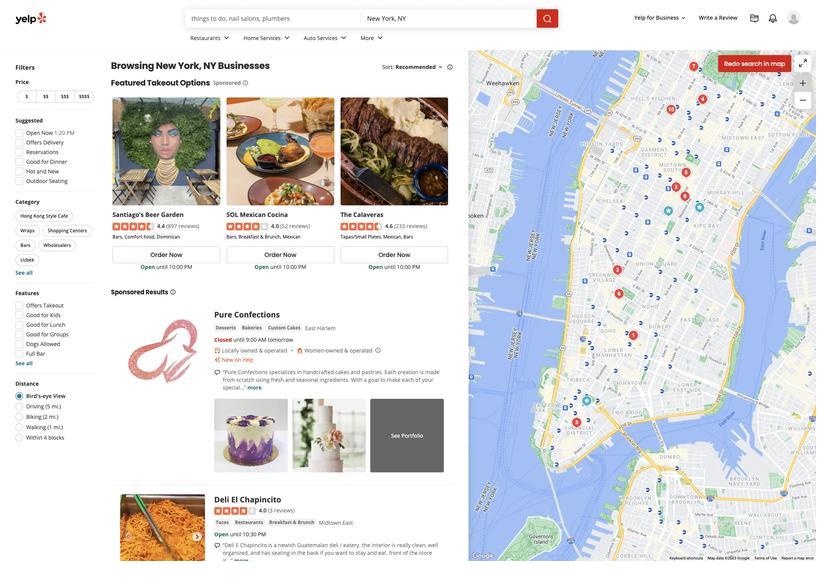 Task type: describe. For each thing, give the bounding box(es) containing it.
expand map image
[[799, 59, 808, 68]]

none field near
[[367, 14, 531, 23]]

redo search in map
[[725, 59, 786, 68]]

cafe
[[58, 213, 68, 219]]

specializes
[[269, 369, 296, 376]]

uzbek button
[[15, 254, 39, 266]]

style
[[46, 213, 57, 219]]

kong
[[33, 213, 45, 219]]

olio e più image
[[610, 262, 626, 278]]

services for home services
[[260, 34, 281, 41]]

good for good for kids
[[26, 311, 40, 319]]

a right write
[[715, 14, 718, 21]]

(1
[[47, 424, 52, 431]]

/
[[340, 542, 342, 549]]

tonchin image
[[679, 165, 694, 180]]

businesses
[[218, 59, 270, 72]]

map
[[708, 556, 715, 560]]

until for mexican
[[270, 263, 282, 271]]

rubirosa image
[[626, 328, 641, 343]]

0 horizontal spatial the
[[297, 549, 306, 557]]

see portfolio
[[391, 432, 423, 439]]

"deli
[[223, 542, 234, 549]]

pure confections link
[[214, 310, 280, 320]]

3 order now link from the left
[[341, 246, 448, 263]]

reviews) for santiago's beer garden
[[179, 222, 199, 230]]

distance
[[15, 380, 39, 387]]

ingredients.
[[320, 376, 350, 384]]

your
[[422, 376, 434, 384]]

driving (5 mi.)
[[26, 403, 61, 410]]

within 4 blocks
[[26, 434, 64, 441]]

bird's-
[[26, 392, 43, 400]]

bar
[[36, 350, 45, 357]]

shopping centers
[[48, 227, 87, 234]]

next image
[[193, 532, 202, 541]]

0 vertical spatial restaurants link
[[184, 28, 238, 50]]

special…"
[[223, 384, 246, 391]]

use
[[771, 556, 777, 560]]

good for good for dinner
[[26, 158, 40, 165]]

offers delivery
[[26, 139, 64, 146]]

order now for cocina
[[265, 250, 296, 259]]

see all for features
[[15, 360, 33, 367]]

mi.) for biking (2 mi.)
[[49, 413, 58, 421]]

am
[[258, 336, 266, 344]]

until up e
[[230, 531, 241, 538]]

now for santiago's beer garden
[[169, 250, 182, 259]]

seating
[[272, 549, 290, 557]]

none field find
[[192, 14, 355, 23]]

walking
[[26, 424, 46, 431]]

24 chevron down v2 image for auto services
[[339, 33, 348, 43]]

1 horizontal spatial mexican
[[283, 234, 301, 240]]

search image
[[543, 14, 552, 23]]

mi.) for driving (5 mi.)
[[52, 403, 61, 410]]

sol mexican cocina image
[[661, 203, 676, 219]]

(2
[[43, 413, 48, 421]]

restaurants button
[[233, 519, 265, 527]]

reviews) for sol mexican cocina
[[289, 222, 310, 230]]

of inside "pure confections specializes in handcrafted cakes and pastries. each creation is made from scratch using fresh and seasonal ingredients. with a goal to make each of your special…"
[[416, 376, 421, 384]]

to inside "pure confections specializes in handcrafted cakes and pastries. each creation is made from scratch using fresh and seasonal ingredients. with a goal to make each of your special…"
[[380, 376, 386, 384]]

bars, for sol mexican cocina
[[227, 234, 237, 240]]

16 locally owned v2 image
[[214, 348, 220, 354]]

pm for santiago's beer garden
[[184, 263, 192, 271]]

recommended button
[[396, 63, 444, 71]]

restaurants for the topmost restaurants link
[[190, 34, 221, 41]]

operated for women-owned & operated
[[350, 347, 373, 354]]

dominican
[[157, 234, 180, 240]]

sponsored for sponsored results
[[111, 288, 144, 297]]

confections for "pure
[[238, 369, 268, 376]]

bars button
[[15, 240, 35, 251]]

2 horizontal spatial of
[[766, 556, 770, 560]]

for for business
[[647, 14, 655, 21]]

results
[[146, 288, 168, 297]]

and left has
[[250, 549, 260, 557]]

1:20
[[54, 129, 65, 136]]

pm for the calaveras
[[412, 263, 420, 271]]

view
[[53, 392, 66, 400]]

see all for category
[[15, 269, 33, 276]]

open down tacos link
[[214, 531, 229, 538]]

operated for locally owned & operated
[[264, 347, 287, 354]]

16 speech v2 image
[[214, 543, 220, 549]]

4 star rating image for 4.0 (52 reviews)
[[227, 223, 268, 231]]

report
[[782, 556, 793, 560]]

& inside button
[[293, 519, 297, 526]]

biking
[[26, 413, 42, 421]]

hong
[[20, 213, 32, 219]]

4.6 (233 reviews)
[[385, 222, 427, 230]]

sol mexican cocina
[[227, 210, 288, 219]]

bakeries
[[242, 325, 262, 331]]

lunch
[[50, 321, 65, 328]]

terms
[[754, 556, 765, 560]]

now for the calaveras
[[397, 250, 410, 259]]

closed until 9:00 am tomorrow
[[214, 336, 293, 344]]

$$$$
[[79, 93, 90, 100]]

custom cakes link
[[267, 324, 302, 332]]

4.0 for 4.0 (3 reviews)
[[259, 507, 267, 514]]

beer
[[145, 210, 160, 219]]

search
[[742, 59, 762, 68]]

deli
[[330, 542, 339, 549]]

anytime kitchen image
[[669, 179, 684, 195]]

4 star rating image for 4.0 (3 reviews)
[[214, 507, 256, 515]]

breakfast & brunch button
[[268, 519, 316, 527]]

desserts button
[[214, 324, 237, 332]]

reviews) right (3
[[274, 507, 295, 514]]

creation
[[398, 369, 419, 376]]

16 women owned v2 image
[[297, 348, 303, 354]]

1 vertical spatial map
[[797, 556, 805, 560]]

custom
[[268, 325, 286, 331]]

business
[[656, 14, 679, 21]]

good for lunch
[[26, 321, 65, 328]]

4.4 (897 reviews)
[[157, 222, 199, 230]]

order now link for cocina
[[227, 246, 334, 263]]

shortcuts
[[687, 556, 703, 560]]

3 order now from the left
[[379, 250, 410, 259]]

1 horizontal spatial east
[[343, 519, 353, 527]]

a inside "pure confections specializes in handcrafted cakes and pastries. each creation is made from scratch using fresh and seasonal ingredients. with a goal to make each of your special…"
[[364, 376, 367, 384]]

see for category
[[15, 269, 25, 276]]

24 chevron down v2 image for restaurants
[[222, 33, 231, 43]]

dogs
[[26, 340, 39, 348]]

more link
[[355, 28, 391, 50]]

shopping
[[48, 227, 69, 234]]

locally
[[222, 347, 239, 354]]

tapas/small plates, mexican, bars
[[341, 234, 413, 240]]

$$ button
[[36, 91, 55, 103]]

now up offers delivery
[[41, 129, 53, 136]]

wraps button
[[15, 225, 40, 237]]

previous image
[[123, 532, 133, 541]]

is inside "pure confections specializes in handcrafted cakes and pastries. each creation is made from scratch using fresh and seasonal ingredients. with a goal to make each of your special…"
[[420, 369, 424, 376]]

10:00 for garden
[[169, 263, 183, 271]]

see inside "link"
[[391, 432, 400, 439]]

until for calaveras
[[384, 263, 396, 271]]

4.0 (52 reviews)
[[271, 222, 310, 230]]

Near text field
[[367, 14, 531, 23]]

top thai greenwich image
[[612, 286, 627, 302]]

confections for pure
[[234, 310, 280, 320]]

order now link for garden
[[113, 246, 220, 263]]

owned for women-
[[326, 347, 343, 354]]

of inside "deli e chapincito is a newish guatemalan deli / eatery. the interior is really clean, well organized, and has seating in the back if you want to stay and eat. front of the store is…"
[[403, 549, 408, 557]]

open for santiago's
[[141, 263, 155, 271]]

4.4 star rating image
[[113, 223, 154, 231]]

recommended
[[396, 63, 436, 71]]

dutch freds image
[[664, 102, 679, 117]]

pure confections
[[214, 310, 280, 320]]

16 info v2 image for browsing new york, ny businesses
[[447, 64, 453, 70]]

bakeries button
[[240, 324, 263, 332]]

yelp for business button
[[632, 11, 690, 25]]

takeout for featured
[[147, 77, 179, 88]]

0 horizontal spatial is
[[268, 542, 272, 549]]

see all button for category
[[15, 269, 33, 276]]

wholesalers button
[[39, 240, 76, 251]]

1 horizontal spatial bars
[[404, 234, 413, 240]]

chapincito for e
[[240, 542, 267, 549]]

stay
[[356, 549, 366, 557]]

the calaveras
[[341, 210, 383, 219]]

0 vertical spatial new
[[156, 59, 176, 72]]

brunch
[[298, 519, 314, 526]]

starbucks image
[[579, 393, 595, 409]]

bars, breakfast & brunch, mexican
[[227, 234, 301, 240]]

0 horizontal spatial new
[[48, 168, 59, 175]]

and left eat.
[[367, 549, 377, 557]]

projects image
[[750, 14, 759, 23]]

la grande boucherie image
[[695, 92, 711, 107]]

order for garden
[[151, 250, 168, 259]]

in inside "pure confections specializes in handcrafted cakes and pastries. each creation is made from scratch using fresh and seasonal ingredients. with a goal to make each of your special…"
[[297, 369, 302, 376]]

24 chevron down v2 image for more
[[376, 33, 385, 43]]

bars, for santiago's beer garden
[[113, 234, 123, 240]]

for for kids
[[41, 311, 49, 319]]

open now 1:20 pm
[[26, 129, 75, 136]]

2 horizontal spatial the
[[410, 549, 418, 557]]

$ button
[[17, 91, 36, 103]]

for for groups
[[41, 331, 49, 338]]

(3
[[268, 507, 273, 514]]



Task type: vqa. For each thing, say whether or not it's contained in the screenshot.
4.6 (233 reviews)
yes



Task type: locate. For each thing, give the bounding box(es) containing it.
for for lunch
[[41, 321, 49, 328]]

until down 'brunch,'
[[270, 263, 282, 271]]

1 vertical spatial sponsored
[[111, 288, 144, 297]]

& left 'brunch,'
[[260, 234, 264, 240]]

reservations
[[26, 148, 59, 156]]

chapincito for el
[[240, 494, 281, 505]]

option group
[[13, 380, 96, 444]]

1 vertical spatial all
[[26, 360, 33, 367]]

for down good for kids
[[41, 321, 49, 328]]

1 horizontal spatial in
[[297, 369, 302, 376]]

for for dinner
[[41, 158, 49, 165]]

in
[[764, 59, 769, 68], [297, 369, 302, 376], [291, 549, 296, 557]]

0 vertical spatial in
[[764, 59, 769, 68]]

google image
[[471, 551, 496, 561]]

closed
[[214, 336, 232, 344]]

1 vertical spatial bars
[[20, 242, 30, 249]]

is up has
[[268, 542, 272, 549]]

2 open until 10:00 pm from the left
[[255, 263, 306, 271]]

until left 9:00
[[233, 336, 245, 344]]

home services
[[244, 34, 281, 41]]

2 horizontal spatial 10:00
[[397, 263, 411, 271]]

1 horizontal spatial none field
[[367, 14, 531, 23]]

24 chevron down v2 image
[[282, 33, 292, 43], [339, 33, 348, 43]]

None search field
[[185, 9, 560, 28]]

pure
[[214, 310, 232, 320]]

0 horizontal spatial 24 chevron down v2 image
[[222, 33, 231, 43]]

2 horizontal spatial order now link
[[341, 246, 448, 263]]

services right auto
[[317, 34, 338, 41]]

see down uzbek button
[[15, 269, 25, 276]]

sponsored for sponsored
[[213, 79, 241, 86]]

all for category
[[26, 269, 33, 276]]

24 chevron down v2 image for home services
[[282, 33, 292, 43]]

on
[[235, 356, 241, 364]]

handcrafted
[[303, 369, 334, 376]]

1 vertical spatial east
[[343, 519, 353, 527]]

0 vertical spatial offers
[[26, 139, 42, 146]]

0 horizontal spatial mexican
[[240, 210, 266, 219]]

mexican right sol
[[240, 210, 266, 219]]

1 vertical spatial see all button
[[15, 360, 33, 367]]

3 10:00 from the left
[[397, 263, 411, 271]]

owned for locally
[[240, 347, 258, 354]]

4.0 for 4.0 (52 reviews)
[[271, 222, 279, 230]]

0 vertical spatial chapincito
[[240, 494, 281, 505]]

3 order from the left
[[379, 250, 396, 259]]

2 horizontal spatial order now
[[379, 250, 410, 259]]

order now link down dominican
[[113, 246, 220, 263]]

category
[[15, 198, 40, 205]]

1 vertical spatial restaurants
[[235, 519, 263, 526]]

seasonal
[[296, 376, 318, 384]]

to inside "deli e chapincito is a newish guatemalan deli / eatery. the interior is really clean, well organized, and has seating in the back if you want to stay and eat. front of the store is…"
[[349, 549, 354, 557]]

shopping centers button
[[43, 225, 92, 237]]

mi.) right (2
[[49, 413, 58, 421]]

0 vertical spatial 4 star rating image
[[227, 223, 268, 231]]

24 chevron down v2 image right more
[[376, 33, 385, 43]]

$$$
[[61, 93, 69, 100]]

& down am
[[259, 347, 263, 354]]

open for sol
[[255, 263, 269, 271]]

price group
[[15, 78, 96, 104]]

& left brunch
[[293, 519, 297, 526]]

0 vertical spatial mexican
[[240, 210, 266, 219]]

0 vertical spatial map
[[771, 59, 786, 68]]

0 horizontal spatial 24 chevron down v2 image
[[282, 33, 292, 43]]

1 operated from the left
[[264, 347, 287, 354]]

open down suggested
[[26, 129, 40, 136]]

map inside button
[[771, 59, 786, 68]]

sponsored down businesses on the top
[[213, 79, 241, 86]]

tacos
[[216, 519, 229, 526]]

to right goal
[[380, 376, 386, 384]]

16 info v2 image
[[170, 289, 176, 295]]

(233
[[394, 222, 405, 230]]

1 horizontal spatial 24 chevron down v2 image
[[376, 33, 385, 43]]

see portfolio link
[[371, 399, 444, 472]]

1 all from the top
[[26, 269, 33, 276]]

1 10:00 from the left
[[169, 263, 183, 271]]

1 horizontal spatial 24 chevron down v2 image
[[339, 33, 348, 43]]

1 24 chevron down v2 image from the left
[[222, 33, 231, 43]]

operated down tomorrow
[[264, 347, 287, 354]]

clean,
[[412, 542, 427, 549]]

services inside "link"
[[317, 34, 338, 41]]

keyboard shortcuts
[[670, 556, 703, 560]]

really
[[397, 542, 411, 549]]

cocina
[[267, 210, 288, 219]]

mexican down 4.0 (52 reviews)
[[283, 234, 301, 240]]

Find text field
[[192, 14, 355, 23]]

1 horizontal spatial services
[[317, 34, 338, 41]]

restaurants link up ny
[[184, 28, 238, 50]]

mi.) right (1
[[54, 424, 63, 431]]

2 24 chevron down v2 image from the left
[[376, 33, 385, 43]]

a right report
[[794, 556, 796, 560]]

0 horizontal spatial bars
[[20, 242, 30, 249]]

yelp inside button
[[635, 14, 646, 21]]

1 horizontal spatial 16 info v2 image
[[447, 64, 453, 70]]

4 star rating image down el
[[214, 507, 256, 515]]

bars
[[404, 234, 413, 240], [20, 242, 30, 249]]

all down uzbek button
[[26, 269, 33, 276]]

tacos button
[[214, 519, 230, 527]]

see left portfolio
[[391, 432, 400, 439]]

16 info v2 image right 16 chevron down v2 icon on the top right
[[447, 64, 453, 70]]

santiago's
[[113, 210, 144, 219]]

order for cocina
[[265, 250, 282, 259]]

order down mexican,
[[379, 250, 396, 259]]

order now down mexican,
[[379, 250, 410, 259]]

map left the error on the bottom of page
[[797, 556, 805, 560]]

services
[[260, 34, 281, 41], [317, 34, 338, 41]]

0 horizontal spatial breakfast
[[239, 234, 259, 240]]

all
[[26, 269, 33, 276], [26, 360, 33, 367]]

0 horizontal spatial sponsored
[[111, 288, 144, 297]]

2 order now from the left
[[265, 250, 296, 259]]

0 vertical spatial restaurants
[[190, 34, 221, 41]]

4
[[44, 434, 47, 441]]

kids
[[50, 311, 61, 319]]

2 good from the top
[[26, 311, 40, 319]]

open until 10:00 pm for cocina
[[255, 263, 306, 271]]

2 offers from the top
[[26, 302, 42, 309]]

2 vertical spatial mi.)
[[54, 424, 63, 431]]

services right home
[[260, 34, 281, 41]]

takeout for offers
[[43, 302, 64, 309]]

1 good from the top
[[26, 158, 40, 165]]

1 horizontal spatial order now
[[265, 250, 296, 259]]

24 chevron down v2 image inside 'home services' link
[[282, 33, 292, 43]]

& for women-
[[344, 347, 348, 354]]

1 order now from the left
[[151, 250, 182, 259]]

and inside group
[[37, 168, 46, 175]]

east
[[305, 325, 316, 332], [343, 519, 353, 527]]

operated up "pastries."
[[350, 347, 373, 354]]

open for the
[[369, 263, 383, 271]]

good for good for groups
[[26, 331, 40, 338]]

reviews) right (52
[[289, 222, 310, 230]]

(5
[[45, 403, 50, 410]]

google
[[738, 556, 750, 560]]

&
[[260, 234, 264, 240], [259, 347, 263, 354], [344, 347, 348, 354], [293, 519, 297, 526]]

0 vertical spatial sponsored
[[213, 79, 241, 86]]

2 see all button from the top
[[15, 360, 33, 367]]

9:00
[[246, 336, 257, 344]]

& for locally
[[259, 347, 263, 354]]

a inside "deli e chapincito is a newish guatemalan deli / eatery. the interior is really clean, well organized, and has seating in the back if you want to stay and eat. front of the store is…"
[[274, 542, 277, 549]]

midtown east
[[319, 519, 353, 527]]

info icon image
[[375, 347, 381, 354], [375, 347, 381, 354]]

1 horizontal spatial bars,
[[227, 234, 237, 240]]

to down eatery. at the left
[[349, 549, 354, 557]]

is up front
[[392, 542, 396, 549]]

zoom out image
[[799, 96, 808, 105]]

4.0 left (3
[[259, 507, 267, 514]]

keyboard shortcuts button
[[670, 556, 703, 561]]

slideshow element
[[120, 494, 205, 561]]

1 vertical spatial see
[[15, 360, 25, 367]]

4 star rating image
[[227, 223, 268, 231], [214, 507, 256, 515]]

0 vertical spatial bars
[[404, 234, 413, 240]]

notifications image
[[769, 14, 778, 23]]

2 horizontal spatial in
[[764, 59, 769, 68]]

0 horizontal spatial map
[[771, 59, 786, 68]]

1 horizontal spatial takeout
[[147, 77, 179, 88]]

price
[[15, 78, 29, 86]]

2 vertical spatial see
[[391, 432, 400, 439]]

"deli e chapincito is a newish guatemalan deli / eatery. the interior is really clean, well organized, and has seating in the back if you want to stay and eat. front of the store is…"
[[223, 542, 438, 561]]

1 order from the left
[[151, 250, 168, 259]]

all down full on the bottom of the page
[[26, 360, 33, 367]]

breakfast & brunch link
[[268, 519, 316, 527]]

1 vertical spatial in
[[297, 369, 302, 376]]

east left harlem
[[305, 325, 316, 332]]

in right search
[[764, 59, 769, 68]]

0 horizontal spatial owned
[[240, 347, 258, 354]]

1 vertical spatial mexican
[[283, 234, 301, 240]]

0 vertical spatial breakfast
[[239, 234, 259, 240]]

0 horizontal spatial takeout
[[43, 302, 64, 309]]

zoom in image
[[799, 79, 808, 88]]

open until 10:00 pm down mexican,
[[369, 263, 420, 271]]

desserts
[[216, 325, 236, 331]]

24 chevron down v2 image inside auto services "link"
[[339, 33, 348, 43]]

reviews) right (897 at the top of the page
[[179, 222, 199, 230]]

write a review
[[699, 14, 738, 21]]

0 horizontal spatial bars,
[[113, 234, 123, 240]]

group containing features
[[13, 289, 96, 367]]

calaveras
[[353, 210, 383, 219]]

restaurants inside button
[[235, 519, 263, 526]]

mi.) right (5
[[52, 403, 61, 410]]

more link
[[248, 384, 262, 391]]

1 offers from the top
[[26, 139, 42, 146]]

christina o. image
[[787, 10, 801, 24]]

1 horizontal spatial restaurants
[[235, 519, 263, 526]]

browsing new york, ny businesses
[[111, 59, 270, 72]]

1 see all button from the top
[[15, 269, 33, 276]]

the down clean,
[[410, 549, 418, 557]]

24 chevron down v2 image right auto services
[[339, 33, 348, 43]]

want
[[335, 549, 348, 557]]

1 bars, from the left
[[113, 234, 123, 240]]

and down specializes
[[285, 376, 295, 384]]

0 vertical spatial 16 info v2 image
[[447, 64, 453, 70]]

takeout down york,
[[147, 77, 179, 88]]

services for auto services
[[317, 34, 338, 41]]

2 vertical spatial in
[[291, 549, 296, 557]]

santiago's beer garden link
[[113, 210, 184, 219]]

order
[[151, 250, 168, 259], [265, 250, 282, 259], [379, 250, 396, 259]]

order now link down mexican,
[[341, 246, 448, 263]]

1 open until 10:00 pm from the left
[[141, 263, 192, 271]]

now for sol mexican cocina
[[283, 250, 296, 259]]

pure confections image
[[120, 310, 205, 394]]

16 chevron down v2 image
[[681, 15, 687, 21]]

2 horizontal spatial order
[[379, 250, 396, 259]]

good up hot
[[26, 158, 40, 165]]

0 vertical spatial 4.0
[[271, 222, 279, 230]]

24 chevron down v2 image
[[222, 33, 231, 43], [376, 33, 385, 43]]

data
[[716, 556, 724, 560]]

4.6 star rating image
[[341, 223, 382, 231]]

keyboard
[[670, 556, 686, 560]]

2 services from the left
[[317, 34, 338, 41]]

see for features
[[15, 360, 25, 367]]

filters
[[15, 63, 35, 72]]

until
[[156, 263, 168, 271], [270, 263, 282, 271], [384, 263, 396, 271], [233, 336, 245, 344], [230, 531, 241, 538]]

open down the bars, breakfast & brunch, mexican
[[255, 263, 269, 271]]

the calaveras link
[[341, 210, 383, 219]]

2 operated from the left
[[350, 347, 373, 354]]

0 vertical spatial confections
[[234, 310, 280, 320]]

0 vertical spatial see all button
[[15, 269, 33, 276]]

good up dogs
[[26, 331, 40, 338]]

bars inside button
[[20, 242, 30, 249]]

option group containing distance
[[13, 380, 96, 444]]

yelp right on
[[243, 356, 253, 364]]

open down "plates,"
[[369, 263, 383, 271]]

until down mexican,
[[384, 263, 396, 271]]

centers
[[70, 227, 87, 234]]

each
[[402, 376, 414, 384]]

group containing suggested
[[13, 117, 96, 187]]

of left use
[[766, 556, 770, 560]]

2 horizontal spatial new
[[222, 356, 233, 364]]

1 horizontal spatial new
[[156, 59, 176, 72]]

& up cakes
[[344, 347, 348, 354]]

0 horizontal spatial east
[[305, 325, 316, 332]]

sort:
[[382, 63, 394, 71]]

16 info v2 image for featured takeout options
[[242, 80, 249, 86]]

bars, down sol
[[227, 234, 237, 240]]

of down really
[[403, 549, 408, 557]]

see up 'distance'
[[15, 360, 25, 367]]

restaurants up 10:30
[[235, 519, 263, 526]]

2 see all from the top
[[15, 360, 33, 367]]

cakes
[[335, 369, 349, 376]]

for up hot and new
[[41, 158, 49, 165]]

e
[[236, 542, 239, 549]]

1 horizontal spatial breakfast
[[269, 519, 292, 526]]

2 none field from the left
[[367, 14, 531, 23]]

the left back
[[297, 549, 306, 557]]

1 vertical spatial yelp
[[243, 356, 253, 364]]

1 vertical spatial 4 star rating image
[[214, 507, 256, 515]]

restaurants inside 'business categories' element
[[190, 34, 221, 41]]

deli el chapincito image
[[692, 200, 708, 215]]

business categories element
[[184, 28, 801, 50]]

chapincito inside "deli e chapincito is a newish guatemalan deli / eatery. the interior is really clean, well organized, and has seating in the back if you want to stay and eat. front of the store is…"
[[240, 542, 267, 549]]

pm for sol mexican cocina
[[298, 263, 306, 271]]

food,
[[144, 234, 156, 240]]

2 24 chevron down v2 image from the left
[[339, 33, 348, 43]]

good for good for lunch
[[26, 321, 40, 328]]

10:00 for cocina
[[283, 263, 297, 271]]

and up with
[[351, 369, 360, 376]]

manhatta image
[[569, 415, 585, 430]]

1 vertical spatial offers
[[26, 302, 42, 309]]

2 vertical spatial new
[[222, 356, 233, 364]]

4 star rating image down sol mexican cocina link in the left top of the page
[[227, 223, 268, 231]]

4 good from the top
[[26, 331, 40, 338]]

1 horizontal spatial owned
[[326, 347, 343, 354]]

restaurants up ny
[[190, 34, 221, 41]]

wraps
[[20, 227, 35, 234]]

owned down 9:00
[[240, 347, 258, 354]]

2 bars, from the left
[[227, 234, 237, 240]]

user actions element
[[628, 10, 812, 57]]

custom cakes button
[[267, 324, 302, 332]]

1 vertical spatial restaurants link
[[233, 519, 265, 527]]

3 open until 10:00 pm from the left
[[369, 263, 420, 271]]

cakes
[[287, 325, 301, 331]]

a left goal
[[364, 376, 367, 384]]

each
[[385, 369, 397, 376]]

dogs allowed
[[26, 340, 60, 348]]

hong kong style cafe button
[[15, 210, 73, 222]]

1 vertical spatial new
[[48, 168, 59, 175]]

bakeries link
[[240, 324, 263, 332]]

east right the midtown
[[343, 519, 353, 527]]

0 horizontal spatial to
[[349, 549, 354, 557]]

0 horizontal spatial order now link
[[113, 246, 220, 263]]

0 vertical spatial to
[[380, 376, 386, 384]]

per se image
[[686, 59, 702, 74]]

see all down full on the bottom of the page
[[15, 360, 33, 367]]

2 all from the top
[[26, 360, 33, 367]]

1 owned from the left
[[240, 347, 258, 354]]

0 horizontal spatial of
[[403, 549, 408, 557]]

open until 10:00 pm for garden
[[141, 263, 192, 271]]

1 horizontal spatial the
[[362, 542, 370, 549]]

groups
[[50, 331, 69, 338]]

1 horizontal spatial order now link
[[227, 246, 334, 263]]

confections up bakeries
[[234, 310, 280, 320]]

map region
[[402, 0, 816, 561]]

None field
[[192, 14, 355, 23], [367, 14, 531, 23]]

16 info v2 image
[[447, 64, 453, 70], [242, 80, 249, 86]]

of left your
[[416, 376, 421, 384]]

1 horizontal spatial is
[[392, 542, 396, 549]]

2 order now link from the left
[[227, 246, 334, 263]]

restaurants for restaurants button
[[235, 519, 263, 526]]

16 speech v2 image
[[214, 370, 220, 376]]

in down 'newish' at the bottom left of page
[[291, 549, 296, 557]]

order now for garden
[[151, 250, 182, 259]]

0 horizontal spatial operated
[[264, 347, 287, 354]]

offers for offers takeout
[[26, 302, 42, 309]]

see all button for features
[[15, 360, 33, 367]]

sponsored left results
[[111, 288, 144, 297]]

in inside redo search in map button
[[764, 59, 769, 68]]

write
[[699, 14, 713, 21]]

offers up reservations
[[26, 139, 42, 146]]

pm
[[66, 129, 75, 136], [184, 263, 192, 271], [298, 263, 306, 271], [412, 263, 420, 271], [258, 531, 266, 538]]

24 chevron down v2 image inside more link
[[376, 33, 385, 43]]

group containing category
[[14, 198, 96, 277]]

1 vertical spatial confections
[[238, 369, 268, 376]]

1 vertical spatial chapincito
[[240, 542, 267, 549]]

breakfast
[[239, 234, 259, 240], [269, 519, 292, 526]]

2 horizontal spatial is
[[420, 369, 424, 376]]

1 horizontal spatial 4.0
[[271, 222, 279, 230]]

0 vertical spatial see all
[[15, 269, 33, 276]]

order down 'brunch,'
[[265, 250, 282, 259]]

organized,
[[223, 549, 249, 557]]

reviews) right (233
[[407, 222, 427, 230]]

3 good from the top
[[26, 321, 40, 328]]

new up the 'featured takeout options'
[[156, 59, 176, 72]]

all for features
[[26, 360, 33, 367]]

and up 'outdoor'
[[37, 168, 46, 175]]

for inside button
[[647, 14, 655, 21]]

2 order from the left
[[265, 250, 282, 259]]

$$
[[43, 93, 49, 100]]

breakfast down 4.0 (3 reviews)
[[269, 519, 292, 526]]

1 see all from the top
[[15, 269, 33, 276]]

"pure
[[223, 369, 236, 376]]

1 none field from the left
[[192, 14, 355, 23]]

more
[[248, 384, 262, 391]]

1 horizontal spatial map
[[797, 556, 805, 560]]

offers for offers delivery
[[26, 139, 42, 146]]

4.0
[[271, 222, 279, 230], [259, 507, 267, 514]]

harlem
[[317, 325, 336, 332]]

1 horizontal spatial order
[[265, 250, 282, 259]]

10:00
[[169, 263, 183, 271], [283, 263, 297, 271], [397, 263, 411, 271]]

mi.) for walking (1 mi.)
[[54, 424, 63, 431]]

order now down dominican
[[151, 250, 182, 259]]

24 chevron down v2 image inside restaurants link
[[222, 33, 231, 43]]

open until 10:00 pm up 16 info v2 icon
[[141, 263, 192, 271]]

until up results
[[156, 263, 168, 271]]

$$$$ button
[[74, 91, 94, 103]]

see all button down uzbek button
[[15, 269, 33, 276]]

desserts link
[[214, 324, 237, 332]]

0 vertical spatial yelp
[[635, 14, 646, 21]]

4.6
[[385, 222, 393, 230]]

good
[[26, 158, 40, 165], [26, 311, 40, 319], [26, 321, 40, 328], [26, 331, 40, 338]]

0 horizontal spatial 4.0
[[259, 507, 267, 514]]

24 chevron down v2 image left auto
[[282, 33, 292, 43]]

1 horizontal spatial to
[[380, 376, 386, 384]]

featured
[[111, 77, 146, 88]]

east harlem
[[305, 325, 336, 332]]

browsing
[[111, 59, 154, 72]]

16 new v2 image
[[214, 357, 220, 363]]

see all down uzbek button
[[15, 269, 33, 276]]

2 owned from the left
[[326, 347, 343, 354]]

group
[[795, 75, 812, 109], [13, 117, 96, 187], [14, 198, 96, 277], [13, 289, 96, 367]]

map data ©2023 google
[[708, 556, 750, 560]]

open until 10:00 pm down 'brunch,'
[[255, 263, 306, 271]]

reviews) for the calaveras
[[407, 222, 427, 230]]

0 horizontal spatial restaurants
[[190, 34, 221, 41]]

0 horizontal spatial none field
[[192, 14, 355, 23]]

0 horizontal spatial in
[[291, 549, 296, 557]]

breakfast inside the 'breakfast & brunch' button
[[269, 519, 292, 526]]

1 order now link from the left
[[113, 246, 220, 263]]

"pure confections specializes in handcrafted cakes and pastries. each creation is made from scratch using fresh and seasonal ingredients. with a goal to make each of your special…"
[[223, 369, 440, 391]]

is up your
[[420, 369, 424, 376]]

confections inside "pure confections specializes in handcrafted cakes and pastries. each creation is made from scratch using fresh and seasonal ingredients. with a goal to make each of your special…"
[[238, 369, 268, 376]]

deli el chapincito image
[[120, 494, 205, 561]]

her name is han image
[[678, 189, 693, 204]]

0 vertical spatial see
[[15, 269, 25, 276]]

bars, left comfort
[[113, 234, 123, 240]]

outdoor
[[26, 177, 48, 185]]

now down dominican
[[169, 250, 182, 259]]

0 vertical spatial takeout
[[147, 77, 179, 88]]

open up sponsored results
[[141, 263, 155, 271]]

1 vertical spatial breakfast
[[269, 519, 292, 526]]

sol
[[227, 210, 238, 219]]

1 vertical spatial see all
[[15, 360, 33, 367]]

order down dominican
[[151, 250, 168, 259]]

for left "business" at the right of page
[[647, 14, 655, 21]]

bars down the 4.6 (233 reviews)
[[404, 234, 413, 240]]

for down good for lunch on the left bottom
[[41, 331, 49, 338]]

map left expand map 'icon'
[[771, 59, 786, 68]]

eatery.
[[343, 542, 361, 549]]

2 10:00 from the left
[[283, 263, 297, 271]]

in inside "deli e chapincito is a newish guatemalan deli / eatery. the interior is really clean, well organized, and has seating in the back if you want to stay and eat. front of the store is…"
[[291, 549, 296, 557]]

1 horizontal spatial 10:00
[[283, 263, 297, 271]]

0 horizontal spatial yelp
[[243, 356, 253, 364]]

chapincito down 10:30
[[240, 542, 267, 549]]

good down good for kids
[[26, 321, 40, 328]]

1 vertical spatial mi.)
[[49, 413, 58, 421]]

1 services from the left
[[260, 34, 281, 41]]

yelp left "business" at the right of page
[[635, 14, 646, 21]]

& for bars,
[[260, 234, 264, 240]]

0 horizontal spatial open until 10:00 pm
[[141, 263, 192, 271]]

1 horizontal spatial sponsored
[[213, 79, 241, 86]]

16 chevron down v2 image
[[437, 64, 444, 70]]

restaurants link up 10:30
[[233, 519, 265, 527]]

$$$ button
[[55, 91, 74, 103]]

1 24 chevron down v2 image from the left
[[282, 33, 292, 43]]

until for beer
[[156, 263, 168, 271]]



